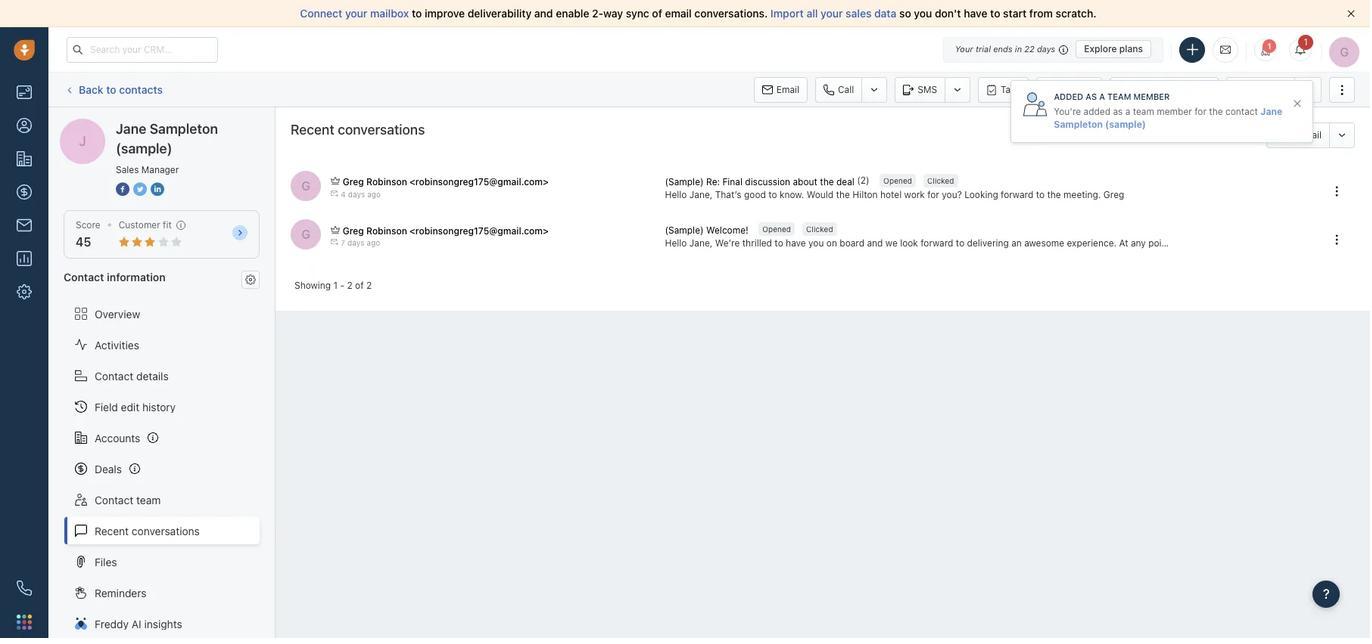 Task type: locate. For each thing, give the bounding box(es) containing it.
0 horizontal spatial your
[[345, 7, 367, 20]]

team down accounts
[[136, 494, 161, 507]]

information
[[107, 271, 166, 284]]

sales
[[846, 7, 872, 20]]

0 vertical spatial team
[[1133, 106, 1154, 117]]

ai
[[132, 618, 141, 631]]

2 robinson from the top
[[366, 225, 407, 237]]

contact down deals
[[95, 494, 133, 507]]

ago for (sample) re: final discussion about the deal
[[367, 190, 381, 199]]

1 robinson from the top
[[366, 177, 407, 188]]

outgoing image
[[331, 190, 339, 197], [331, 238, 339, 246]]

1 horizontal spatial clicked
[[927, 177, 954, 186]]

(sample) inside (sample) re: final discussion about the deal (2)
[[665, 176, 704, 187]]

the left meeting.
[[1047, 189, 1061, 200]]

1 horizontal spatial 2
[[366, 280, 372, 292]]

deal right add
[[1269, 84, 1287, 95]]

phone image
[[17, 581, 32, 597]]

1 horizontal spatial 1
[[1267, 41, 1272, 50]]

contact information
[[64, 271, 166, 284]]

0 vertical spatial contact
[[64, 271, 104, 284]]

jane sampleton (sample) down member
[[1054, 106, 1283, 130]]

j down the back
[[79, 133, 86, 149]]

jane down contacts
[[116, 121, 146, 137]]

j
[[69, 119, 74, 131], [79, 133, 86, 149]]

your left mailbox
[[345, 7, 367, 20]]

2 vertical spatial greg
[[343, 225, 364, 237]]

greg robinson <robinsongreg175@gmail.com> for (sample) welcome!
[[343, 225, 549, 237]]

<robinsongreg175@gmail.com> for (sample) re: final discussion about the deal
[[410, 177, 549, 188]]

1 link right send email image
[[1254, 38, 1277, 61]]

0 vertical spatial of
[[652, 7, 662, 20]]

ago right 4
[[367, 190, 381, 199]]

(sample) for (sample) re: final discussion about the deal (2)
[[665, 176, 704, 187]]

opened up hello jane, that's good to know. would the hilton hotel work for you? looking forward to the meeting. greg
[[884, 177, 912, 186]]

1 horizontal spatial sales
[[1132, 84, 1155, 95]]

jane down the back
[[90, 118, 113, 131]]

4 days ago
[[341, 190, 381, 199]]

email
[[665, 7, 692, 20], [1299, 129, 1322, 141]]

1 vertical spatial for
[[928, 189, 939, 200]]

2 greg robinson <robinsongreg175@gmail.com> from the top
[[343, 225, 549, 237]]

jane sampleton (sample) down contacts
[[90, 118, 214, 131]]

1 vertical spatial ago
[[367, 238, 380, 247]]

1 vertical spatial opened
[[762, 225, 791, 234]]

1 horizontal spatial jane
[[116, 121, 146, 137]]

days
[[1037, 44, 1056, 54], [348, 190, 365, 199], [348, 238, 365, 247]]

the up would
[[820, 176, 834, 187]]

sales up 'facebook circled' image
[[116, 164, 139, 176]]

conversations.
[[695, 7, 768, 20]]

1 horizontal spatial recent conversations
[[291, 122, 425, 138]]

2 (sample) from the top
[[665, 225, 704, 236]]

0 horizontal spatial jane
[[90, 118, 113, 131]]

1 vertical spatial greg robinson <robinsongreg175@gmail.com>
[[343, 225, 549, 237]]

freshworks switcher image
[[17, 615, 32, 630]]

days right 7 at top left
[[348, 238, 365, 247]]

sampleton up manager in the left top of the page
[[150, 121, 218, 137]]

0 vertical spatial conversations
[[338, 122, 425, 138]]

0 vertical spatial clicked
[[927, 177, 954, 186]]

0 horizontal spatial deal
[[837, 176, 855, 187]]

1 vertical spatial recent conversations
[[95, 525, 200, 538]]

history
[[142, 401, 176, 414]]

ago right 7 at top left
[[367, 238, 380, 247]]

1 for leftmost 1 link
[[1267, 41, 1272, 50]]

overview
[[95, 308, 140, 321]]

days right 4
[[348, 190, 365, 199]]

0 horizontal spatial for
[[928, 189, 939, 200]]

1 <robinsongreg175@gmail.com> from the top
[[410, 177, 549, 188]]

of right sync
[[652, 7, 662, 20]]

sales activities button
[[1110, 77, 1227, 103], [1110, 77, 1219, 103]]

outgoing image for (sample) welcome!
[[331, 238, 339, 246]]

insights
[[144, 618, 182, 631]]

2-
[[592, 7, 603, 20]]

jane sampleton (sample) sales manager
[[116, 121, 218, 176]]

2 2 from the left
[[366, 280, 372, 292]]

plans
[[1120, 43, 1143, 55]]

0 vertical spatial email
[[665, 7, 692, 20]]

sales right team
[[1132, 84, 1155, 95]]

for left "you?"
[[928, 189, 939, 200]]

0 vertical spatial greg
[[343, 177, 364, 188]]

1 link up add deal button
[[1289, 34, 1314, 61]]

member
[[1134, 92, 1170, 101]]

ago
[[367, 190, 381, 199], [367, 238, 380, 247]]

deal left (2) on the top right
[[837, 176, 855, 187]]

1 vertical spatial sales
[[116, 164, 139, 176]]

freddy
[[95, 618, 129, 631]]

1 vertical spatial email
[[1299, 129, 1322, 141]]

1 horizontal spatial close image
[[1348, 10, 1355, 17]]

ago for (sample) welcome!
[[367, 238, 380, 247]]

start
[[1003, 7, 1027, 20]]

0 vertical spatial (sample)
[[665, 176, 704, 187]]

j for score
[[79, 133, 86, 149]]

0 horizontal spatial clicked
[[806, 225, 833, 234]]

email right sync
[[665, 7, 692, 20]]

clicked
[[927, 177, 954, 186], [806, 225, 833, 234]]

2 vertical spatial contact
[[95, 494, 133, 507]]

0 vertical spatial recent conversations
[[291, 122, 425, 138]]

opened
[[884, 177, 912, 186], [762, 225, 791, 234]]

recent
[[291, 122, 334, 138], [95, 525, 129, 538]]

the left 'contact'
[[1209, 106, 1223, 117]]

sms
[[918, 84, 937, 95]]

field
[[95, 401, 118, 414]]

and
[[534, 7, 553, 20]]

7
[[341, 238, 345, 247]]

0 vertical spatial for
[[1195, 106, 1207, 117]]

sms button
[[895, 77, 945, 103]]

2
[[347, 280, 353, 292], [366, 280, 372, 292]]

fit
[[163, 220, 172, 231]]

0 vertical spatial greg robinson <robinsongreg175@gmail.com>
[[343, 177, 549, 188]]

days right 22
[[1037, 44, 1056, 54]]

email inside button
[[1299, 129, 1322, 141]]

(sample) inside button
[[665, 225, 704, 236]]

1 horizontal spatial recent
[[291, 122, 334, 138]]

0 horizontal spatial of
[[355, 280, 364, 292]]

1 outgoing image from the top
[[331, 190, 339, 197]]

have
[[964, 7, 988, 20]]

(sample)
[[665, 176, 704, 187], [665, 225, 704, 236]]

1 link
[[1289, 34, 1314, 61], [1254, 38, 1277, 61]]

0 horizontal spatial close image
[[1294, 100, 1301, 108]]

team right a
[[1133, 106, 1154, 117]]

clicked down would
[[806, 225, 833, 234]]

1 vertical spatial (sample)
[[665, 225, 704, 236]]

days for (sample) welcome!
[[348, 238, 365, 247]]

1 greg robinson <robinsongreg175@gmail.com> from the top
[[343, 177, 549, 188]]

1 vertical spatial contact
[[95, 370, 133, 383]]

(sample) re: final discussion about the deal link
[[665, 175, 857, 188]]

way
[[603, 7, 623, 20]]

0 vertical spatial j
[[69, 119, 74, 131]]

clicked up "you?"
[[927, 177, 954, 186]]

4
[[341, 190, 346, 199]]

2 horizontal spatial 1
[[1304, 36, 1308, 47]]

0 vertical spatial outgoing image
[[331, 190, 339, 197]]

0 horizontal spatial conversations
[[132, 525, 200, 538]]

0 horizontal spatial recent conversations
[[95, 525, 200, 538]]

showing 1 - 2 of 2
[[295, 280, 372, 292]]

1 (sample) from the top
[[665, 176, 704, 187]]

sampleton inside jane sampleton (sample) sales manager
[[150, 121, 218, 137]]

contact down 45
[[64, 271, 104, 284]]

conversations up 4 days ago
[[338, 122, 425, 138]]

0 horizontal spatial recent
[[95, 525, 129, 538]]

1 vertical spatial clicked
[[806, 225, 833, 234]]

0 horizontal spatial sales
[[116, 164, 139, 176]]

opened down know.
[[762, 225, 791, 234]]

reminders
[[95, 587, 147, 600]]

1 vertical spatial j
[[79, 133, 86, 149]]

mailbox
[[370, 7, 409, 20]]

0 horizontal spatial opened
[[762, 225, 791, 234]]

sales activities
[[1132, 84, 1196, 95]]

contact for contact information
[[64, 271, 104, 284]]

your right all
[[821, 7, 843, 20]]

added as a team member
[[1054, 92, 1170, 101]]

send
[[1275, 129, 1297, 141]]

outgoing image left 4
[[331, 190, 339, 197]]

0 vertical spatial deal
[[1269, 84, 1287, 95]]

0 vertical spatial <robinsongreg175@gmail.com>
[[410, 177, 549, 188]]

1 horizontal spatial deal
[[1269, 84, 1287, 95]]

contact details
[[95, 370, 169, 383]]

1 vertical spatial robinson
[[366, 225, 407, 237]]

1 vertical spatial recent
[[95, 525, 129, 538]]

2 your from the left
[[821, 7, 843, 20]]

j down back to contacts link
[[69, 119, 74, 131]]

2 vertical spatial days
[[348, 238, 365, 247]]

0 horizontal spatial j
[[69, 119, 74, 131]]

explore plans
[[1084, 43, 1143, 55]]

to right mailbox
[[412, 7, 422, 20]]

freddy ai insights
[[95, 618, 182, 631]]

the left the hilton
[[836, 189, 850, 200]]

sampleton
[[116, 118, 169, 131], [1054, 119, 1103, 130], [150, 121, 218, 137]]

greg up 4 days ago
[[343, 177, 364, 188]]

0 vertical spatial robinson
[[366, 177, 407, 188]]

so
[[899, 7, 911, 20]]

recent conversations up 4 days ago
[[291, 122, 425, 138]]

1 horizontal spatial for
[[1195, 106, 1207, 117]]

1 horizontal spatial j
[[79, 133, 86, 149]]

1 vertical spatial outgoing image
[[331, 238, 339, 246]]

0 vertical spatial ago
[[367, 190, 381, 199]]

jane,
[[690, 189, 713, 200]]

email right send
[[1299, 129, 1322, 141]]

edit
[[121, 401, 139, 414]]

1 vertical spatial <robinsongreg175@gmail.com>
[[410, 225, 549, 237]]

score 45
[[76, 220, 100, 249]]

greg right meeting.
[[1104, 189, 1125, 200]]

1 horizontal spatial your
[[821, 7, 843, 20]]

greg up 7 days ago
[[343, 225, 364, 237]]

1 vertical spatial deal
[[837, 176, 855, 187]]

0 vertical spatial sales
[[1132, 84, 1155, 95]]

sales
[[1132, 84, 1155, 95], [116, 164, 139, 176]]

in
[[1015, 44, 1022, 54]]

outgoing image left 7 at top left
[[331, 238, 339, 246]]

2 <robinsongreg175@gmail.com> from the top
[[410, 225, 549, 237]]

contact down activities on the bottom of the page
[[95, 370, 133, 383]]

1
[[1304, 36, 1308, 47], [1267, 41, 1272, 50], [333, 280, 338, 292]]

robinson up 7 days ago
[[366, 225, 407, 237]]

outgoing image for (sample) re: final discussion about the deal
[[331, 190, 339, 197]]

2 outgoing image from the top
[[331, 238, 339, 246]]

(sample) welcome!
[[665, 225, 749, 236]]

1 for the rightmost 1 link
[[1304, 36, 1308, 47]]

sales activities button up the you're added as a team member for the contact
[[1110, 77, 1219, 103]]

greg
[[343, 177, 364, 188], [1104, 189, 1125, 200], [343, 225, 364, 237]]

1 horizontal spatial of
[[652, 7, 662, 20]]

deliverability
[[468, 7, 532, 20]]

add deal
[[1249, 84, 1287, 95]]

conversations
[[338, 122, 425, 138], [132, 525, 200, 538]]

0 horizontal spatial 2
[[347, 280, 353, 292]]

(sample) welcome! link
[[665, 224, 751, 237]]

manager
[[141, 164, 179, 176]]

jane down 'add deal'
[[1261, 106, 1283, 117]]

jane inside jane sampleton (sample) sales manager
[[116, 121, 146, 137]]

team
[[1133, 106, 1154, 117], [136, 494, 161, 507]]

(sample)
[[171, 118, 214, 131], [1105, 119, 1146, 130], [116, 141, 172, 157]]

1 horizontal spatial email
[[1299, 129, 1322, 141]]

0 vertical spatial opened
[[884, 177, 912, 186]]

recent conversations down contact team at the left of page
[[95, 525, 200, 538]]

for right member
[[1195, 106, 1207, 117]]

sampleton down you're
[[1054, 119, 1103, 130]]

0 horizontal spatial team
[[136, 494, 161, 507]]

0 horizontal spatial jane sampleton (sample)
[[90, 118, 214, 131]]

close image
[[1348, 10, 1355, 17], [1294, 100, 1301, 108]]

of right -
[[355, 280, 364, 292]]

as
[[1086, 92, 1097, 101]]

1 vertical spatial days
[[348, 190, 365, 199]]

(sample) up hello
[[665, 176, 704, 187]]

robinson up 4 days ago
[[366, 177, 407, 188]]

(sample) down hello
[[665, 225, 704, 236]]

task button
[[978, 77, 1029, 103]]

the inside (sample) re: final discussion about the deal (2)
[[820, 176, 834, 187]]

1 vertical spatial conversations
[[132, 525, 200, 538]]

conversations down contact team at the left of page
[[132, 525, 200, 538]]



Task type: vqa. For each thing, say whether or not it's contained in the screenshot.
apps
no



Task type: describe. For each thing, give the bounding box(es) containing it.
1 horizontal spatial team
[[1133, 106, 1154, 117]]

greg robinson <robinsongreg175@gmail.com> for (sample) re: final discussion about the deal
[[343, 177, 549, 188]]

robinson for (sample) re: final discussion about the deal
[[366, 177, 407, 188]]

deals
[[95, 463, 122, 476]]

would
[[807, 189, 834, 200]]

that's
[[715, 189, 742, 200]]

showing
[[295, 280, 331, 292]]

45
[[76, 236, 91, 249]]

details
[[136, 370, 169, 383]]

contact for contact details
[[95, 370, 133, 383]]

sales activities button up member
[[1110, 77, 1227, 103]]

connect your mailbox to improve deliverability and enable 2-way sync of email conversations. import all your sales data so you don't have to start from scratch.
[[300, 7, 1097, 20]]

hotel
[[880, 189, 902, 200]]

1 vertical spatial close image
[[1294, 100, 1301, 108]]

back to contacts link
[[64, 78, 164, 102]]

hilton
[[853, 189, 878, 200]]

sync
[[626, 7, 649, 20]]

(sample) inside jane sampleton (sample)
[[1105, 119, 1146, 130]]

0 horizontal spatial 1
[[333, 280, 338, 292]]

1 horizontal spatial conversations
[[338, 122, 425, 138]]

email
[[777, 84, 799, 95]]

enable
[[556, 7, 589, 20]]

sales inside button
[[1132, 84, 1155, 95]]

you're added as a team member for the contact
[[1054, 106, 1261, 117]]

deal inside (sample) re: final discussion about the deal (2)
[[837, 176, 855, 187]]

(sample) for (sample) welcome!
[[665, 225, 704, 236]]

mng settings image
[[245, 275, 256, 285]]

a
[[1126, 106, 1131, 117]]

0 horizontal spatial email
[[665, 7, 692, 20]]

sales inside jane sampleton (sample) sales manager
[[116, 164, 139, 176]]

(sample) welcome! button
[[665, 224, 751, 237]]

sampleton inside jane sampleton (sample)
[[1054, 119, 1103, 130]]

accounts
[[95, 432, 140, 445]]

<robinsongreg175@gmail.com> for (sample) welcome!
[[410, 225, 549, 237]]

forward
[[1001, 189, 1034, 200]]

deal inside button
[[1269, 84, 1287, 95]]

1 horizontal spatial 1 link
[[1289, 34, 1314, 61]]

1 horizontal spatial jane sampleton (sample)
[[1054, 106, 1283, 130]]

call
[[838, 84, 854, 95]]

0 vertical spatial close image
[[1348, 10, 1355, 17]]

email button
[[754, 77, 808, 103]]

import all your sales data link
[[771, 7, 899, 20]]

add deal button
[[1227, 77, 1295, 103]]

1 vertical spatial greg
[[1104, 189, 1125, 200]]

45 button
[[76, 236, 91, 249]]

you're
[[1054, 106, 1081, 117]]

(sample) re: final discussion about the deal (2)
[[665, 175, 870, 187]]

customer fit
[[119, 220, 172, 231]]

you
[[914, 7, 932, 20]]

Search your CRM... text field
[[67, 37, 218, 62]]

phone element
[[9, 574, 39, 604]]

final
[[723, 176, 743, 187]]

discussion
[[745, 176, 790, 187]]

welcome!
[[706, 225, 749, 236]]

contact team
[[95, 494, 161, 507]]

send email button
[[1266, 123, 1329, 148]]

call button
[[815, 77, 862, 103]]

0 horizontal spatial 1 link
[[1254, 38, 1277, 61]]

know.
[[780, 189, 804, 200]]

a
[[1099, 92, 1105, 101]]

1 vertical spatial of
[[355, 280, 364, 292]]

good
[[744, 189, 766, 200]]

looking
[[965, 189, 998, 200]]

scratch.
[[1056, 7, 1097, 20]]

improve
[[425, 7, 465, 20]]

twitter circled image
[[133, 182, 147, 198]]

to right the forward
[[1036, 189, 1045, 200]]

-
[[340, 280, 345, 292]]

explore
[[1084, 43, 1117, 55]]

hello jane, that's good to know. would the hilton hotel work for you? looking forward to the meeting. greg
[[665, 189, 1125, 200]]

0 vertical spatial recent
[[291, 122, 334, 138]]

import
[[771, 7, 804, 20]]

0 vertical spatial days
[[1037, 44, 1056, 54]]

7 days ago
[[341, 238, 380, 247]]

(sample) inside jane sampleton (sample) sales manager
[[116, 141, 172, 157]]

meeting.
[[1064, 189, 1101, 200]]

added
[[1084, 106, 1111, 117]]

1 2 from the left
[[347, 280, 353, 292]]

1 your from the left
[[345, 7, 367, 20]]

connect your mailbox link
[[300, 7, 412, 20]]

add
[[1249, 84, 1266, 95]]

1 vertical spatial team
[[136, 494, 161, 507]]

from
[[1030, 7, 1053, 20]]

added
[[1054, 92, 1084, 101]]

greg for (sample) re: final discussion about the deal
[[343, 177, 364, 188]]

robinson for (sample) welcome!
[[366, 225, 407, 237]]

files
[[95, 556, 117, 569]]

activities
[[1158, 84, 1196, 95]]

to right the back
[[106, 83, 116, 96]]

contact for contact team
[[95, 494, 133, 507]]

facebook circled image
[[116, 182, 129, 198]]

sampleton down contacts
[[116, 118, 169, 131]]

your trial ends in 22 days
[[955, 44, 1056, 54]]

call link
[[815, 77, 862, 103]]

don't
[[935, 7, 961, 20]]

data
[[874, 7, 897, 20]]

to left start
[[990, 7, 1001, 20]]

contacts
[[119, 83, 163, 96]]

task
[[1001, 84, 1020, 95]]

1 horizontal spatial opened
[[884, 177, 912, 186]]

(2)
[[857, 175, 870, 186]]

explore plans link
[[1076, 40, 1152, 58]]

contact
[[1226, 106, 1258, 117]]

linkedin circled image
[[151, 182, 164, 198]]

greg for (sample) welcome!
[[343, 225, 364, 237]]

days for (sample) re: final discussion about the deal
[[348, 190, 365, 199]]

hello
[[665, 189, 687, 200]]

send email image
[[1220, 43, 1231, 56]]

activities
[[95, 339, 139, 352]]

about
[[793, 176, 818, 187]]

22
[[1025, 44, 1035, 54]]

back to contacts
[[79, 83, 163, 96]]

meeting button
[[1036, 77, 1102, 103]]

trial
[[976, 44, 991, 54]]

to down the discussion
[[769, 189, 777, 200]]

work
[[904, 189, 925, 200]]

j for j
[[69, 119, 74, 131]]

meeting
[[1059, 84, 1094, 95]]

re:
[[706, 176, 720, 187]]

2 horizontal spatial jane
[[1261, 106, 1283, 117]]



